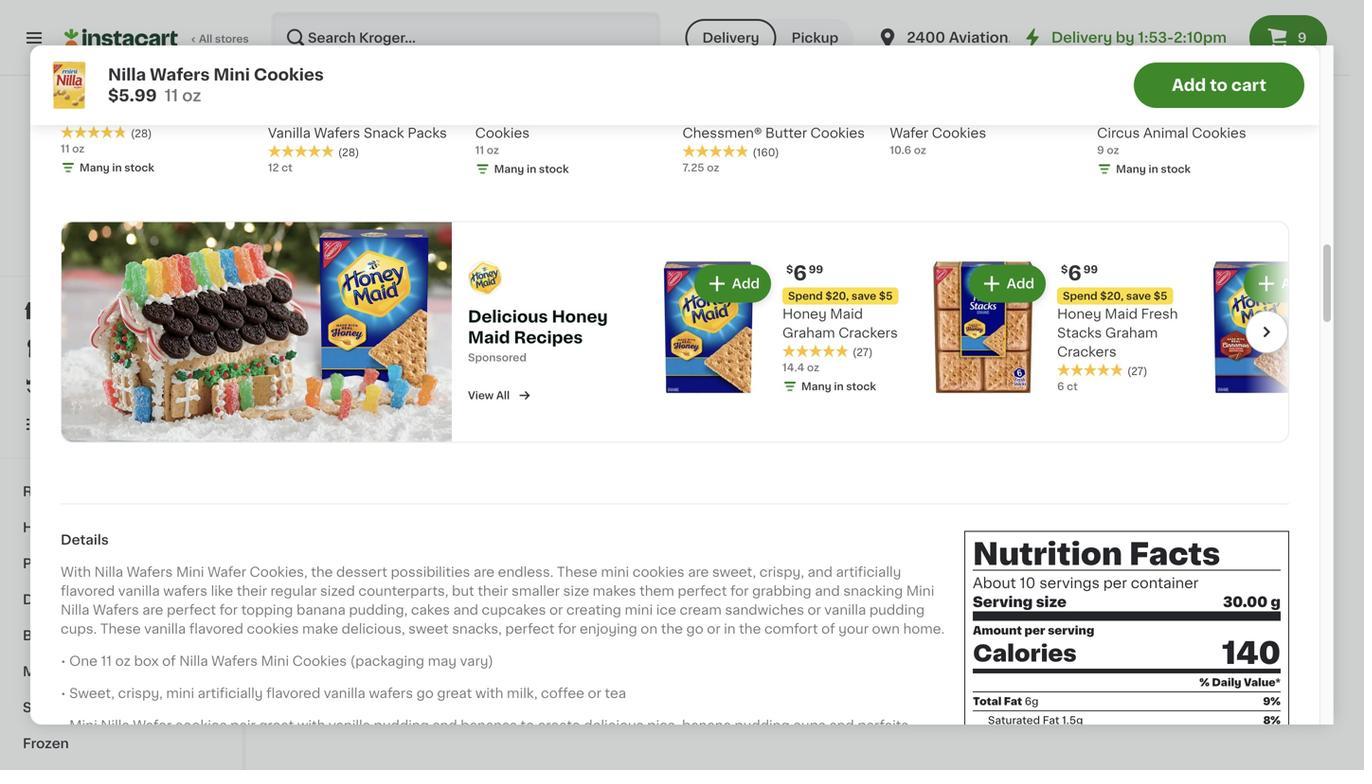 Task type: locate. For each thing, give the bounding box(es) containing it.
1 horizontal spatial packs
[[676, 626, 716, 639]]

11 oz for nilla wafers mini cookies
[[284, 643, 308, 653]]

all
[[199, 34, 213, 44], [496, 390, 510, 401]]

2 horizontal spatial 5
[[469, 563, 482, 583]]

see eligible items button
[[980, 258, 1139, 291], [1154, 258, 1313, 291], [284, 277, 443, 309], [458, 281, 617, 313], [632, 281, 791, 313], [806, 281, 965, 313]]

maid inside the honey maid fresh stacks graham crackers
[[1105, 308, 1138, 321]]

2 $20, from the left
[[1101, 291, 1124, 301]]

1 horizontal spatial save
[[852, 291, 877, 301]]

wafers left the like
[[163, 585, 208, 598]]

honey for honey maid graham crackers
[[783, 308, 827, 321]]

go inside with nilla wafers mini wafer cookies, the dessert possibilities are endless. these mini cookies are sweet, crispy, and artificially flavored vanilla wafers like their regular sized counterparts, but their smaller size makes them perfect for grabbing and snacking mini nilla wafers are perfect for topping banana pudding, cakes and cupcakes or creating mini ice cream sandwiches or vanilla pudding cups. these vanilla flavored cookies make delicious, sweet snacks, perfect for enjoying on the go or in the comfort of your own home.
[[687, 623, 704, 636]]

cookies down frosted
[[1193, 126, 1247, 140]]

0 horizontal spatial view
[[64, 211, 90, 221]]

0 horizontal spatial wafers
[[163, 585, 208, 598]]

perfect down cupcakes
[[506, 623, 555, 636]]

1 vertical spatial artificially
[[198, 687, 263, 700]]

pickup button
[[777, 19, 854, 57]]

add inside button
[[1173, 77, 1207, 93]]

2 horizontal spatial are
[[688, 566, 709, 579]]

0 horizontal spatial crackers
[[339, 223, 399, 236]]

cookies inside pepperidge farm® chessmen® butter cookies
[[811, 126, 865, 140]]

wafers down (packaging at the bottom left
[[369, 687, 413, 700]]

1 horizontal spatial (27)
[[1128, 366, 1148, 377]]

1 horizontal spatial $5
[[1154, 291, 1168, 301]]

2 horizontal spatial honey
[[1058, 308, 1102, 321]]

$5 for honey maid fresh stacks graham crackers
[[1154, 291, 1168, 301]]

may
[[428, 655, 457, 668]]

1 horizontal spatial artificially
[[836, 566, 902, 579]]

1 spend $20, save $5 from the left
[[789, 291, 893, 301]]

honey inside delicious honey maid recipes spo nsored
[[552, 309, 608, 325]]

perfect
[[678, 585, 727, 598], [167, 604, 216, 617], [506, 623, 555, 636]]

saturated fat 1.5g
[[989, 716, 1084, 726]]

perfect up cream
[[678, 585, 727, 598]]

oz inside voortman bakery™ vanilla wafer cookies 10.6 oz
[[914, 145, 927, 155]]

11 oz many in stock
[[458, 624, 552, 653]]

0 horizontal spatial save
[[154, 249, 179, 259]]

instacart logo image
[[64, 27, 178, 49]]

& for dairy
[[63, 593, 74, 607]]

cookies inside nilla wafers mini cookies $5.99 11 oz
[[254, 67, 324, 83]]

2 horizontal spatial to
[[1211, 77, 1228, 93]]

wafers down all stores link
[[150, 67, 210, 83]]

0 horizontal spatial recipes
[[23, 485, 78, 499]]

topping
[[241, 604, 293, 617]]

delivery for delivery
[[703, 31, 760, 45]]

spend for honey maid fresh stacks graham crackers
[[1063, 291, 1098, 301]]

0 horizontal spatial these
[[100, 623, 141, 636]]

graham down 'fresh'
[[1106, 326, 1159, 340]]

frozen
[[23, 737, 69, 751]]

with up bananas
[[476, 687, 504, 700]]

honey inside honey maid graham crackers
[[783, 308, 827, 321]]

(27) down honey maid graham crackers
[[853, 347, 873, 358]]

1 horizontal spatial graham
[[1106, 326, 1159, 340]]

1 horizontal spatial for
[[558, 623, 577, 636]]

view for view pricing policy
[[64, 211, 90, 221]]

beverages link
[[11, 618, 230, 654]]

many in stock inside button
[[651, 261, 726, 271]]

wafer inside voortman bakery™ vanilla wafer cookies 10.6 oz
[[890, 126, 929, 140]]

9
[[1298, 31, 1308, 45], [279, 82, 293, 102], [1098, 145, 1105, 155], [643, 563, 657, 583]]

add link
[[1192, 261, 1365, 394]]

0 vertical spatial 11 oz
[[61, 143, 85, 154]]

artificially up the snacking
[[836, 566, 902, 579]]

$5.99
[[108, 88, 157, 104]]

9%
[[1264, 697, 1281, 707]]

11 oz for nilla wafers cookies
[[61, 143, 85, 154]]

11 up • one 11 oz box of nilla wafers mini cookies (packaging may vary)
[[284, 643, 293, 653]]

packs
[[408, 126, 447, 140], [676, 626, 716, 639]]

2 • from the top
[[61, 687, 66, 700]]

1 horizontal spatial all
[[496, 390, 510, 401]]

12 ct
[[268, 162, 293, 173]]

0 vertical spatial crackers
[[339, 223, 399, 236]]

honeymaid recipes image
[[62, 222, 452, 442]]

to right plus
[[140, 249, 151, 259]]

2 vertical spatial crackers
[[1058, 345, 1117, 359]]

$ 6
[[288, 160, 309, 180]]

pudding inside with nilla wafers mini wafer cookies, the dessert possibilities are endless. these mini cookies are sweet, crispy, and artificially flavored vanilla wafers like their regular sized counterparts, but their smaller size makes them perfect for grabbing and snacking mini nilla wafers are perfect for topping banana pudding, cakes and cupcakes or creating mini ice cream sandwiches or vanilla pudding cups. these vanilla flavored cookies make delicious, sweet snacks, perfect for enjoying on the go or in the comfort of your own home.
[[870, 604, 925, 617]]

nilla up the dairy & eggs link
[[94, 566, 123, 579]]

11
[[165, 88, 178, 104], [61, 143, 70, 154], [475, 145, 484, 155], [458, 624, 467, 634], [284, 643, 293, 653], [101, 655, 112, 668]]

these down the dairy & eggs link
[[100, 623, 141, 636]]

all stores
[[199, 34, 249, 44]]

0 vertical spatial view
[[64, 211, 90, 221]]

graham inside honey maid graham crackers
[[783, 326, 836, 340]]

buy it again link
[[11, 368, 230, 406]]

nilla wafers mini cookies vanilla wafers snack packs up $ 6
[[268, 107, 447, 140]]

and up grabbing
[[808, 566, 833, 579]]

pudding up own
[[870, 604, 925, 617]]

wafer inside kroger® mini vanilla wafer cookies 11 oz
[[609, 107, 648, 121]]

2 spend $20, save $5 from the left
[[1063, 291, 1168, 301]]

butter
[[766, 126, 808, 140]]

0 vertical spatial snack
[[364, 126, 404, 140]]

1 horizontal spatial crispy,
[[760, 566, 805, 579]]

wafers inside nilla wafers mini cookies $5.99 11 oz
[[150, 67, 210, 83]]

mini
[[601, 566, 630, 579], [625, 604, 653, 617], [166, 687, 194, 700]]

1 vertical spatial flavored
[[189, 623, 244, 636]]

vanilla inside kroger® mini vanilla wafer cookies 11 oz
[[563, 107, 606, 121]]

cups
[[793, 719, 826, 733]]

are up but
[[474, 566, 495, 579]]

1 horizontal spatial the
[[661, 623, 683, 636]]

2 $5 from the left
[[1154, 291, 1168, 301]]

0 horizontal spatial are
[[142, 604, 163, 617]]

cookies,
[[250, 566, 308, 579]]

1 vertical spatial banana
[[682, 719, 731, 733]]

in
[[112, 162, 122, 173], [527, 164, 537, 174], [1149, 164, 1159, 174], [510, 261, 519, 271], [684, 261, 693, 271], [858, 261, 867, 271], [834, 381, 844, 392], [724, 623, 736, 636], [510, 643, 519, 653], [336, 662, 346, 672]]

1 vertical spatial fat
[[1043, 716, 1060, 726]]

fat left 1.5g
[[1043, 716, 1060, 726]]

1 $ 6 99 from the left
[[787, 263, 824, 283]]

1 horizontal spatial go
[[687, 623, 704, 636]]

value*
[[1244, 678, 1281, 688]]

make
[[302, 623, 338, 636]]

0 vertical spatial banana
[[297, 604, 346, 617]]

1 horizontal spatial banana
[[682, 719, 731, 733]]

save
[[154, 249, 179, 259], [852, 291, 877, 301], [1127, 291, 1152, 301]]

(packaging
[[350, 655, 425, 668]]

items
[[1081, 268, 1120, 281], [1255, 268, 1294, 281], [386, 287, 424, 300], [560, 291, 598, 304], [734, 291, 772, 304], [907, 291, 946, 304]]

0 horizontal spatial of
[[162, 655, 176, 668]]

crispy, up grabbing
[[760, 566, 805, 579]]

2400
[[907, 31, 946, 45]]

2 spend from the left
[[1063, 291, 1098, 301]]

$ left $5.99
[[64, 83, 71, 94]]

$20,
[[826, 291, 849, 301], [1101, 291, 1124, 301]]

0 vertical spatial these
[[557, 566, 598, 579]]

& left eggs
[[63, 593, 74, 607]]

1 vertical spatial •
[[61, 687, 66, 700]]

honey maid fresh stacks graham crackers
[[1058, 308, 1179, 359]]

wafers up $ 6
[[300, 107, 346, 121]]

cookies up 12 ct
[[254, 67, 324, 83]]

0 vertical spatial •
[[61, 655, 66, 668]]

spend up honey maid graham crackers
[[789, 291, 823, 301]]

maid inside honey maid graham crackers
[[831, 308, 864, 321]]

crispy, up the candy
[[118, 687, 163, 700]]

nilla up 12 ct
[[268, 107, 297, 121]]

2 horizontal spatial pudding
[[870, 604, 925, 617]]

$ 6 99 for honey maid fresh stacks graham crackers
[[1062, 263, 1099, 283]]

sweet
[[409, 623, 449, 636]]

or
[[550, 604, 563, 617], [808, 604, 822, 617], [707, 623, 721, 636], [588, 687, 602, 700]]

& right meat
[[61, 665, 72, 679]]

★★★★★
[[61, 126, 127, 139], [61, 126, 127, 139], [683, 145, 749, 158], [683, 145, 749, 158], [268, 145, 334, 158], [268, 145, 334, 158], [783, 345, 849, 358], [783, 345, 849, 358], [1058, 364, 1124, 377], [1058, 364, 1124, 377], [458, 606, 525, 620], [458, 606, 525, 620], [284, 625, 351, 638], [284, 625, 351, 638]]

mini inside nilla wafers mini cookies
[[366, 588, 394, 601]]

2 horizontal spatial maid
[[1105, 308, 1138, 321]]

0 vertical spatial nilla wafers cookies
[[61, 107, 197, 121]]

wafer
[[609, 107, 648, 121], [890, 126, 929, 140], [208, 566, 246, 579], [133, 719, 172, 733]]

original inside the premium saltine original crackers family size 24 oz
[[284, 223, 336, 236]]

cookies down "bakery™"
[[932, 126, 987, 140]]

fat
[[1004, 697, 1023, 707], [1043, 716, 1060, 726]]

$ 5 99 left $5.99
[[64, 82, 101, 102]]

original
[[1168, 107, 1220, 121], [284, 223, 336, 236]]

$ 6 99 up stacks
[[1062, 263, 1099, 283]]

$20, up honey maid graham crackers
[[826, 291, 849, 301]]

1 vertical spatial 11 oz
[[284, 643, 308, 653]]

wafers inside with nilla wafers mini wafer cookies, the dessert possibilities are endless. these mini cookies are sweet, crispy, and artificially flavored vanilla wafers like their regular sized counterparts, but their smaller size makes them perfect for grabbing and snacking mini nilla wafers are perfect for topping banana pudding, cakes and cupcakes or creating mini ice cream sandwiches or vanilla pudding cups. these vanilla flavored cookies make delicious, sweet snacks, perfect for enjoying on the go or in the comfort of your own home.
[[163, 585, 208, 598]]

2 horizontal spatial crackers
[[1058, 345, 1117, 359]]

size inside with nilla wafers mini wafer cookies, the dessert possibilities are endless. these mini cookies are sweet, crispy, and artificially flavored vanilla wafers like their regular sized counterparts, but their smaller size makes them perfect for grabbing and snacking mini nilla wafers are perfect for topping banana pudding, cakes and cupcakes or creating mini ice cream sandwiches or vanilla pudding cups. these vanilla flavored cookies make delicious, sweet snacks, perfect for enjoying on the go or in the comfort of your own home.
[[563, 585, 590, 598]]

0 horizontal spatial go
[[417, 687, 434, 700]]

99 inside $ 4 99
[[1181, 161, 1195, 172]]

these up "creating"
[[557, 566, 598, 579]]

and right grabbing
[[815, 585, 840, 598]]

your
[[839, 623, 869, 636]]

4 99
[[469, 160, 500, 180]]

3 • from the top
[[61, 719, 66, 733]]

delivery inside delivery by 1:53-2:10pm link
[[1052, 31, 1113, 45]]

oz down circus
[[1107, 145, 1120, 155]]

0 vertical spatial per
[[1104, 577, 1128, 590]]

4 down unsalted
[[1165, 160, 1179, 180]]

delivery inside button
[[703, 31, 760, 45]]

1 horizontal spatial $ 6 99
[[1062, 263, 1099, 283]]

add to cart button
[[1135, 63, 1305, 108]]

1 vertical spatial per
[[1025, 626, 1046, 637]]

0 horizontal spatial ct
[[282, 162, 293, 173]]

99 inside 4 99
[[485, 161, 500, 172]]

2 horizontal spatial save
[[1127, 291, 1152, 301]]

nilla wafers cookies up cupcakes
[[458, 588, 595, 601]]

honeymaid image
[[468, 261, 502, 295]]

banana right pies,
[[682, 719, 731, 733]]

1 their from the left
[[237, 585, 267, 598]]

original inside mother's® original frosted circus animal cookies 9 oz
[[1168, 107, 1220, 121]]

oz inside 11 oz many in stock
[[470, 624, 482, 634]]

whole
[[808, 139, 842, 150]]

go down cream
[[687, 623, 704, 636]]

honey inside the honey maid fresh stacks graham crackers
[[1058, 308, 1102, 321]]

farm®
[[764, 107, 805, 121]]

the down ice
[[661, 623, 683, 636]]

11 inside kroger® mini vanilla wafer cookies 11 oz
[[475, 145, 484, 155]]

oz down make
[[296, 643, 308, 653]]

cookies down the topping
[[247, 623, 299, 636]]

$ 9 99 up 12 ct
[[272, 82, 309, 102]]

artificially
[[836, 566, 902, 579], [198, 687, 263, 700]]

• for • sweet, crispy, mini artificially flavored vanilla wafers go great with milk, coffee or tea
[[61, 687, 66, 700]]

None search field
[[271, 11, 661, 64]]

ct right the 12
[[282, 162, 293, 173]]

&
[[63, 593, 74, 607], [61, 665, 72, 679], [76, 701, 87, 715]]

wafer up 10.6
[[890, 126, 929, 140]]

spend
[[789, 291, 823, 301], [1063, 291, 1098, 301]]

artificially inside with nilla wafers mini wafer cookies, the dessert possibilities are endless. these mini cookies are sweet, crispy, and artificially flavored vanilla wafers like their regular sized counterparts, but their smaller size makes them perfect for grabbing and snacking mini nilla wafers are perfect for topping banana pudding, cakes and cupcakes or creating mini ice cream sandwiches or vanilla pudding cups. these vanilla flavored cookies make delicious, sweet snacks, perfect for enjoying on the go or in the comfort of your own home.
[[836, 566, 902, 579]]

$ up stacks
[[1062, 264, 1068, 275]]

nilla wafers mini cookies vanilla wafers snack packs down sweet,
[[632, 588, 782, 639]]

banana
[[297, 604, 346, 617], [682, 719, 731, 733]]

nilla inside nilla wafers mini cookies
[[284, 588, 313, 601]]

(27) for crackers
[[853, 347, 873, 358]]

0 horizontal spatial flavored
[[61, 585, 115, 598]]

0 horizontal spatial delivery
[[703, 31, 760, 45]]

spend $20, save $5 for graham
[[789, 291, 893, 301]]

1 vertical spatial ct
[[1067, 381, 1078, 392]]

maid inside delicious honey maid recipes spo nsored
[[468, 330, 510, 346]]

1 graham from the left
[[783, 326, 836, 340]]

0 vertical spatial all
[[199, 34, 213, 44]]

1 spend from the left
[[789, 291, 823, 301]]

1 vertical spatial with
[[297, 719, 326, 733]]

& for meat
[[61, 665, 72, 679]]

vanilla inside voortman bakery™ vanilla wafer cookies 10.6 oz
[[1020, 107, 1063, 121]]

their up cupcakes
[[478, 585, 508, 598]]

nsored
[[489, 353, 527, 363]]

size
[[563, 585, 590, 598], [1037, 596, 1067, 610]]

ct for honey maid fresh stacks graham crackers
[[1067, 381, 1078, 392]]

0 vertical spatial flavored
[[61, 585, 115, 598]]

0 horizontal spatial perfect
[[167, 604, 216, 617]]

save for honey maid fresh stacks graham crackers
[[1127, 291, 1152, 301]]

4 down kroger®
[[469, 160, 483, 180]]

oz inside nilla wafers mini cookies $5.99 11 oz
[[182, 88, 201, 104]]

kroger
[[76, 249, 112, 259]]

5 left $5.99
[[71, 82, 85, 102]]

wafer down the candy
[[133, 719, 172, 733]]

11 inside nilla wafers mini cookies $5.99 11 oz
[[165, 88, 178, 104]]

0 vertical spatial wafers
[[163, 585, 208, 598]]

1 vertical spatial $ 9 99
[[636, 563, 673, 583]]

$4.99 element
[[632, 158, 791, 182], [980, 158, 1139, 182]]

$4.99 element down circus
[[980, 158, 1139, 182]]

details
[[61, 534, 109, 547]]

1 horizontal spatial delivery
[[1052, 31, 1113, 45]]

snacks & candy link
[[11, 690, 230, 726]]

11 oz up • one 11 oz box of nilla wafers mini cookies (packaging may vary)
[[284, 643, 308, 653]]

pudding,
[[349, 604, 408, 617]]

animal
[[1144, 126, 1189, 140]]

original down the premium
[[284, 223, 336, 236]]

1 horizontal spatial crackers
[[839, 326, 898, 340]]

1 vertical spatial perfect
[[167, 604, 216, 617]]

mini
[[214, 67, 250, 83], [350, 107, 378, 121], [531, 107, 560, 121], [176, 566, 204, 579], [907, 585, 935, 598], [366, 588, 394, 601], [714, 588, 742, 601], [261, 655, 289, 668], [69, 719, 97, 733]]

coffee
[[541, 687, 585, 700]]

cookies up make
[[284, 607, 339, 620]]

nilla up snacks,
[[458, 588, 487, 601]]

1 $4.99 element from the left
[[632, 158, 791, 182]]

crackers inside the premium saltine original crackers family size 24 oz
[[339, 223, 399, 236]]

1 • from the top
[[61, 655, 66, 668]]

• for • one 11 oz box of nilla wafers mini cookies (packaging may vary)
[[61, 655, 66, 668]]

recipes up nsored
[[514, 330, 583, 346]]

• up the snacks & candy
[[61, 687, 66, 700]]

wafer for 10.6
[[890, 126, 929, 140]]

their up the topping
[[237, 585, 267, 598]]

0 horizontal spatial spend
[[789, 291, 823, 301]]

1 vertical spatial (27)
[[1128, 366, 1148, 377]]

with nilla wafers mini wafer cookies, the dessert possibilities are endless. these mini cookies are sweet, crispy, and artificially flavored vanilla wafers like their regular sized counterparts, but their smaller size makes them perfect for grabbing and snacking mini nilla wafers are perfect for topping banana pudding, cakes and cupcakes or creating mini ice cream sandwiches or vanilla pudding cups. these vanilla flavored cookies make delicious, sweet snacks, perfect for enjoying on the go or in the comfort of your own home.
[[61, 566, 945, 636]]

0 horizontal spatial $4.99 element
[[632, 158, 791, 182]]

1 $20, from the left
[[826, 291, 849, 301]]

nilla wafers cookies
[[61, 107, 197, 121], [458, 588, 595, 601]]

of inside with nilla wafers mini wafer cookies, the dessert possibilities are endless. these mini cookies are sweet, crispy, and artificially flavored vanilla wafers like their regular sized counterparts, but their smaller size makes them perfect for grabbing and snacking mini nilla wafers are perfect for topping banana pudding, cakes and cupcakes or creating mini ice cream sandwiches or vanilla pudding cups. these vanilla flavored cookies make delicious, sweet snacks, perfect for enjoying on the go or in the comfort of your own home.
[[822, 623, 836, 636]]

2 horizontal spatial flavored
[[266, 687, 321, 700]]

11 oz up view pricing policy
[[61, 143, 85, 154]]

honey right delicious
[[552, 309, 608, 325]]

nilla inside nilla wafers mini cookies $5.99 11 oz
[[108, 67, 146, 83]]

2 vertical spatial •
[[61, 719, 66, 733]]

with
[[476, 687, 504, 700], [297, 719, 326, 733]]

5 up regular
[[295, 563, 308, 583]]

wafers down dessert
[[317, 588, 363, 601]]

of right box at the bottom left
[[162, 655, 176, 668]]

save for honey maid graham crackers
[[852, 291, 877, 301]]

pair
[[230, 719, 256, 733]]

0 vertical spatial original
[[1168, 107, 1220, 121]]

$ right the 12
[[288, 161, 295, 172]]

0 horizontal spatial for
[[220, 604, 238, 617]]

product group
[[284, 0, 443, 309], [458, 0, 617, 313], [632, 0, 791, 313], [806, 0, 965, 313], [980, 0, 1139, 291], [1154, 0, 1313, 291], [284, 394, 443, 679]]

and right the cups
[[830, 719, 855, 733]]

saltine
[[347, 204, 393, 218]]

stock
[[124, 162, 154, 173], [539, 164, 569, 174], [1161, 164, 1191, 174], [522, 261, 552, 271], [696, 261, 726, 271], [870, 261, 900, 271], [847, 381, 877, 392], [522, 643, 552, 653], [348, 662, 378, 672]]

99 left $5.99
[[87, 83, 101, 94]]

0 vertical spatial packs
[[408, 126, 447, 140]]

$ down unsalted
[[1158, 161, 1165, 172]]

mini inside nilla wafers mini cookies $5.99 11 oz
[[214, 67, 250, 83]]

facts
[[1130, 540, 1221, 569]]

1 $5 from the left
[[879, 291, 893, 301]]

2 vertical spatial cookies
[[175, 719, 227, 733]]

1 vertical spatial for
[[220, 604, 238, 617]]

1 horizontal spatial cookies
[[247, 623, 299, 636]]

or down smaller
[[550, 604, 563, 617]]

$5 for honey maid graham crackers
[[879, 291, 893, 301]]

oz right 24
[[300, 261, 313, 271]]

g
[[1271, 596, 1281, 610]]

maid for fresh
[[1105, 308, 1138, 321]]

snack
[[364, 126, 404, 140], [632, 626, 673, 639]]

0 horizontal spatial nilla wafers cookies
[[61, 107, 197, 121]]

pudding left the cups
[[735, 719, 790, 733]]

0 horizontal spatial $ 6 99
[[787, 263, 824, 283]]

0 horizontal spatial $20,
[[826, 291, 849, 301]]

vanilla down (packaging at the bottom left
[[324, 687, 366, 700]]

save inside add kroger plus to save link
[[154, 249, 179, 259]]

2 graham from the left
[[1106, 326, 1159, 340]]

great
[[437, 687, 472, 700], [259, 719, 294, 733]]

4
[[469, 160, 483, 180], [1165, 160, 1179, 180]]

many inside button
[[651, 261, 681, 271]]

99 up $ 6
[[295, 83, 309, 94]]

2 horizontal spatial for
[[731, 585, 749, 598]]

total
[[973, 697, 1002, 707]]

2 vertical spatial &
[[76, 701, 87, 715]]

see eligible items
[[999, 268, 1120, 281], [1173, 268, 1294, 281], [303, 287, 424, 300], [477, 291, 598, 304], [651, 291, 772, 304], [825, 291, 946, 304]]

1 horizontal spatial view
[[468, 390, 494, 401]]

1 horizontal spatial their
[[478, 585, 508, 598]]

1 horizontal spatial with
[[476, 687, 504, 700]]

dairy
[[23, 593, 60, 607]]

vanilla
[[563, 107, 606, 121], [1020, 107, 1063, 121], [268, 126, 311, 140], [336, 349, 406, 369], [690, 607, 733, 620]]

serving
[[1048, 626, 1095, 637]]

0 horizontal spatial cookies
[[175, 719, 227, 733]]

delicious
[[468, 309, 548, 325]]

1 horizontal spatial to
[[521, 719, 535, 733]]

banana inside with nilla wafers mini wafer cookies, the dessert possibilities are endless. these mini cookies are sweet, crispy, and artificially flavored vanilla wafers like their regular sized counterparts, but their smaller size makes them perfect for grabbing and snacking mini nilla wafers are perfect for topping banana pudding, cakes and cupcakes or creating mini ice cream sandwiches or vanilla pudding cups. these vanilla flavored cookies make delicious, sweet snacks, perfect for enjoying on the go or in the comfort of your own home.
[[297, 604, 346, 617]]

2 $ 6 99 from the left
[[1062, 263, 1099, 283]]

cookies down $5.99
[[142, 107, 197, 121]]

0 horizontal spatial packs
[[408, 126, 447, 140]]

0 horizontal spatial 11 oz
[[61, 143, 85, 154]]

$ 5 99
[[64, 82, 101, 102], [288, 563, 325, 583], [462, 563, 499, 583]]

perfect down the like
[[167, 604, 216, 617]]

are up beverages link
[[142, 604, 163, 617]]

regular
[[271, 585, 317, 598]]

spend $20, save $5
[[789, 291, 893, 301], [1063, 291, 1168, 301]]

(27) down the honey maid fresh stacks graham crackers at the top
[[1128, 366, 1148, 377]]

oz right 10.6
[[914, 145, 927, 155]]

crackers inside honey maid graham crackers
[[839, 326, 898, 340]]

premium
[[284, 204, 344, 218]]

1 vertical spatial cookies
[[247, 623, 299, 636]]

graham
[[783, 326, 836, 340], [1106, 326, 1159, 340]]

2 horizontal spatial perfect
[[678, 585, 727, 598]]

$ 5 99 up regular
[[288, 563, 325, 583]]

one
[[69, 655, 98, 668]]

spend $20, save $5 up honey maid graham crackers
[[789, 291, 893, 301]]

snack up the saltine
[[364, 126, 404, 140]]

spend up stacks
[[1063, 291, 1098, 301]]



Task type: describe. For each thing, give the bounding box(es) containing it.
mother's®
[[1098, 107, 1165, 121]]

wafers down grabbing
[[736, 607, 782, 620]]

11 inside 11 oz many in stock
[[458, 624, 467, 634]]

product group containing add
[[632, 0, 791, 313]]

2 $4.99 element from the left
[[980, 158, 1139, 182]]

oz right 14.4
[[807, 362, 820, 373]]

0 horizontal spatial snack
[[364, 126, 404, 140]]

2 vertical spatial mini
[[166, 687, 194, 700]]

crackers inside the honey maid fresh stacks graham crackers
[[1058, 345, 1117, 359]]

vary)
[[460, 655, 494, 668]]

1 4 from the left
[[469, 160, 483, 180]]

cookies inside kroger® mini vanilla wafer cookies 11 oz
[[475, 126, 530, 140]]

vanilla down '• sweet, crispy, mini artificially flavored vanilla wafers go great with milk, coffee or tea'
[[329, 719, 371, 733]]

wafer for pair
[[133, 719, 172, 733]]

2 vertical spatial for
[[558, 623, 577, 636]]

2:10pm
[[1174, 31, 1227, 45]]

1 vertical spatial of
[[162, 655, 176, 668]]

99 inside product group
[[310, 564, 325, 574]]

like
[[211, 585, 233, 598]]

again
[[96, 380, 133, 393]]

1 vertical spatial these
[[100, 623, 141, 636]]

per for servings
[[1104, 577, 1128, 590]]

chessmen®
[[683, 126, 762, 140]]

(28) up the saltine
[[338, 147, 360, 158]]

view pricing policy link
[[64, 209, 177, 224]]

wafers up cream
[[664, 588, 711, 601]]

shop
[[53, 304, 89, 318]]

shop link
[[11, 292, 230, 330]]

$ 6 99 for honey maid graham crackers
[[787, 263, 824, 283]]

graham inside the honey maid fresh stacks graham crackers
[[1106, 326, 1159, 340]]

0 horizontal spatial $ 5 99
[[64, 82, 101, 102]]

99 up mother's®
[[1124, 83, 1139, 94]]

nilla wafers mini cookies $5.99 11 oz
[[108, 67, 324, 104]]

1 horizontal spatial are
[[474, 566, 495, 579]]

& for snacks
[[76, 701, 87, 715]]

$ inside $ 6
[[288, 161, 295, 172]]

parfaits
[[858, 719, 909, 733]]

• for • mini nilla wafer cookies pair great with vanilla pudding and bananas to create delicious pies, banana pudding cups and parfaits
[[61, 719, 66, 733]]

1 vertical spatial nilla wafers cookies
[[458, 588, 595, 601]]

container
[[1131, 577, 1199, 590]]

0 vertical spatial mini
[[601, 566, 630, 579]]

1 horizontal spatial $ 5 99
[[288, 563, 325, 583]]

nilla down the candy
[[101, 719, 130, 733]]

crispy, inside with nilla wafers mini wafer cookies, the dessert possibilities are endless. these mini cookies are sweet, crispy, and artificially flavored vanilla wafers like their regular sized counterparts, but their smaller size makes them perfect for grabbing and snacking mini nilla wafers are perfect for topping banana pudding, cakes and cupcakes or creating mini ice cream sandwiches or vanilla pudding cups. these vanilla flavored cookies make delicious, sweet snacks, perfect for enjoying on the go or in the comfort of your own home.
[[760, 566, 805, 579]]

stock inside button
[[696, 261, 726, 271]]

wafers down the topping
[[212, 655, 258, 668]]

1 vertical spatial to
[[140, 249, 151, 259]]

in inside many in stock button
[[684, 261, 693, 271]]

1 vertical spatial nilla wafers mini cookies vanilla wafers snack packs
[[632, 588, 782, 639]]

and down but
[[454, 604, 479, 617]]

nilla right box at the bottom left
[[179, 655, 208, 668]]

oz inside kroger® mini vanilla wafer cookies 11 oz
[[487, 145, 499, 155]]

kroger logo image
[[79, 99, 163, 182]]

1 vertical spatial recipes
[[23, 485, 78, 499]]

ct for nilla wafers mini cookies vanilla wafers snack packs
[[282, 162, 293, 173]]

$ up honey maid graham crackers
[[787, 264, 794, 275]]

pickup
[[792, 31, 839, 45]]

to inside button
[[1211, 77, 1228, 93]]

cookies left kroger®
[[381, 107, 436, 121]]

0 horizontal spatial pudding
[[374, 719, 429, 733]]

2 vertical spatial flavored
[[266, 687, 321, 700]]

0 horizontal spatial nilla wafers mini cookies vanilla wafers snack packs
[[268, 107, 447, 140]]

crackers for maid
[[839, 326, 898, 340]]

spend for honey maid graham crackers
[[789, 291, 823, 301]]

buy it again
[[53, 380, 133, 393]]

serving
[[973, 596, 1033, 610]]

$ inside $ 4 99
[[1158, 161, 1165, 172]]

all stores link
[[64, 11, 250, 64]]

delivery by 1:53-2:10pm link
[[1022, 27, 1227, 49]]

wafers up beverages link
[[93, 604, 139, 617]]

11 right one
[[101, 655, 112, 668]]

2 4 from the left
[[1165, 160, 1179, 180]]

oz right 7.25
[[707, 162, 720, 173]]

0 vertical spatial great
[[437, 687, 472, 700]]

pepperidge farm® chessmen® butter cookies
[[683, 107, 865, 140]]

or up comfort
[[808, 604, 822, 617]]

delivery for delivery by 1:53-2:10pm
[[1052, 31, 1113, 45]]

cream
[[680, 604, 722, 617]]

oz inside the premium saltine original crackers family size 24 oz
[[300, 261, 313, 271]]

crackers for saltine
[[339, 223, 399, 236]]

with
[[61, 566, 91, 579]]

add kroger plus to save
[[51, 249, 179, 259]]

5 inside product group
[[295, 563, 308, 583]]

delicious honey maid recipes spo nsored
[[468, 309, 608, 363]]

counterparts,
[[359, 585, 449, 598]]

or down cream
[[707, 623, 721, 636]]

fat for saturated
[[1043, 716, 1060, 726]]

many inside 11 oz many in stock
[[477, 643, 507, 653]]

family
[[284, 242, 328, 255]]

tea
[[605, 687, 627, 700]]

fat for total
[[1004, 697, 1023, 707]]

$20, for graham
[[826, 291, 849, 301]]

nilla wafers mini cookies
[[284, 588, 394, 620]]

wafers up the premium
[[314, 126, 360, 140]]

per for amount
[[1025, 626, 1046, 637]]

9 inside mother's® original frosted circus animal cookies 9 oz
[[1098, 145, 1105, 155]]

pepperidge
[[683, 107, 760, 121]]

them
[[640, 585, 675, 598]]

maid for graham
[[831, 308, 864, 321]]

satisfaction
[[80, 230, 143, 240]]

vanilla down produce link at left bottom
[[118, 585, 160, 598]]

sweet,
[[713, 566, 757, 579]]

nutrition
[[973, 540, 1123, 569]]

99 up stacks
[[1084, 264, 1099, 275]]

0 vertical spatial cookies
[[633, 566, 685, 579]]

view for view all
[[468, 390, 494, 401]]

product group containing 6
[[284, 0, 443, 309]]

6 down stacks
[[1058, 381, 1065, 392]]

1 horizontal spatial wafers
[[369, 687, 413, 700]]

$ up regular
[[288, 564, 295, 574]]

honey for honey maid fresh stacks graham crackers
[[1058, 308, 1102, 321]]

spo
[[468, 353, 489, 363]]

amount
[[973, 626, 1023, 637]]

cookies up "creating"
[[540, 588, 595, 601]]

30.00
[[1224, 596, 1268, 610]]

cookies down make
[[293, 655, 347, 668]]

stacks
[[1058, 326, 1102, 340]]

(160)
[[753, 147, 780, 158]]

0 horizontal spatial with
[[297, 719, 326, 733]]

wafers inside nilla wafers mini cookies
[[317, 588, 363, 601]]

meat & seafood link
[[11, 654, 230, 690]]

1 horizontal spatial pudding
[[735, 719, 790, 733]]

wafers up view all
[[411, 349, 485, 369]]

0 horizontal spatial great
[[259, 719, 294, 733]]

nilla up ice
[[632, 588, 661, 601]]

12
[[268, 162, 279, 173]]

• mini nilla wafer cookies pair great with vanilla pudding and bananas to create delicious pies, banana pudding cups and parfaits
[[61, 719, 909, 733]]

99 up them
[[659, 564, 673, 574]]

snacking
[[844, 585, 903, 598]]

oz left box at the bottom left
[[115, 655, 131, 668]]

cookies up the on
[[632, 607, 687, 620]]

in inside with nilla wafers mini wafer cookies, the dessert possibilities are endless. these mini cookies are sweet, crispy, and artificially flavored vanilla wafers like their regular sized counterparts, but their smaller size makes them perfect for grabbing and snacking mini nilla wafers are perfect for topping banana pudding, cakes and cupcakes or creating mini ice cream sandwiches or vanilla pudding cups. these vanilla flavored cookies make delicious, sweet snacks, perfect for enjoying on the go or in the comfort of your own home.
[[724, 623, 736, 636]]

home.
[[904, 623, 945, 636]]

pies,
[[648, 719, 679, 733]]

it
[[83, 380, 93, 393]]

wafer for 11
[[609, 107, 648, 121]]

0 vertical spatial perfect
[[678, 585, 727, 598]]

servings
[[1040, 577, 1100, 590]]

own
[[873, 623, 900, 636]]

mini inside kroger® mini vanilla wafer cookies 11 oz
[[531, 107, 560, 121]]

service type group
[[686, 19, 854, 57]]

about 10
[[973, 577, 1036, 590]]

delicious
[[584, 719, 644, 733]]

beverages
[[23, 629, 95, 643]]

wafers up cupcakes
[[490, 588, 537, 601]]

recipes inside delicious honey maid recipes spo nsored
[[514, 330, 583, 346]]

100% satisfaction guarantee
[[48, 230, 201, 240]]

99 up cupcakes
[[484, 564, 499, 574]]

policy
[[133, 211, 166, 221]]

voortman
[[890, 107, 956, 121]]

0 horizontal spatial crispy,
[[118, 687, 163, 700]]

spend $20, save $5 for fresh
[[1063, 291, 1168, 301]]

on
[[641, 623, 658, 636]]

(27) for stacks
[[1128, 366, 1148, 377]]

(28) down $5.99
[[131, 128, 152, 139]]

(28) down smaller
[[528, 609, 550, 619]]

nilla up cups.
[[61, 604, 89, 617]]

or left tea
[[588, 687, 602, 700]]

saturated
[[989, 716, 1041, 726]]

6 up stacks
[[1068, 263, 1082, 283]]

11 left kroger logo
[[61, 143, 70, 154]]

1 vertical spatial snack
[[632, 626, 673, 639]]

1 vertical spatial mini
[[625, 604, 653, 617]]

voortman bakery™ vanilla wafer cookies 10.6 oz
[[890, 107, 1063, 155]]

wafer inside with nilla wafers mini wafer cookies, the dessert possibilities are endless. these mini cookies are sweet, crispy, and artificially flavored vanilla wafers like their regular sized counterparts, but their smaller size makes them perfect for grabbing and snacking mini nilla wafers are perfect for topping banana pudding, cakes and cupcakes or creating mini ice cream sandwiches or vanilla pudding cups. these vanilla flavored cookies make delicious, sweet snacks, perfect for enjoying on the go or in the comfort of your own home.
[[208, 566, 246, 579]]

recipes link
[[11, 474, 230, 510]]

0 vertical spatial for
[[731, 585, 749, 598]]

about
[[973, 577, 1017, 590]]

8%
[[1264, 716, 1281, 726]]

vanilla up your
[[825, 604, 867, 617]]

add inside button
[[1282, 277, 1310, 290]]

delivery button
[[686, 19, 777, 57]]

vanilla up box at the bottom left
[[144, 623, 186, 636]]

endless.
[[498, 566, 554, 579]]

add button inside add 'link'
[[1246, 267, 1319, 301]]

enjoying
[[580, 623, 638, 636]]

14.4 oz
[[783, 362, 820, 373]]

meat & seafood
[[23, 665, 133, 679]]

and left bananas
[[433, 719, 458, 733]]

0 vertical spatial $ 9 99
[[272, 82, 309, 102]]

cookies inside voortman bakery™ vanilla wafer cookies 10.6 oz
[[932, 126, 987, 140]]

6 up honey maid graham crackers
[[794, 263, 807, 283]]

unsalted
[[1156, 139, 1204, 150]]

produce
[[23, 557, 81, 571]]

snacks & candy
[[23, 701, 135, 715]]

100%
[[48, 230, 77, 240]]

2 horizontal spatial $ 5 99
[[462, 563, 499, 583]]

0 horizontal spatial all
[[199, 34, 213, 44]]

cupcakes
[[482, 604, 546, 617]]

1 vertical spatial go
[[417, 687, 434, 700]]

stock inside 11 oz many in stock
[[522, 643, 552, 653]]

$ up the 12
[[272, 83, 279, 94]]

delivery by 1:53-2:10pm
[[1052, 31, 1227, 45]]

1 horizontal spatial these
[[557, 566, 598, 579]]

in inside 11 oz many in stock
[[510, 643, 519, 653]]

2 horizontal spatial the
[[739, 623, 761, 636]]

9 inside button
[[1298, 31, 1308, 45]]

wafers down $5.99
[[93, 107, 139, 121]]

box
[[134, 655, 159, 668]]

bananas
[[461, 719, 517, 733]]

6 right 12 ct
[[295, 160, 309, 180]]

10.6
[[890, 145, 912, 155]]

1 horizontal spatial size
[[1037, 596, 1067, 610]]

(28) down pudding,
[[354, 628, 376, 638]]

nilla down instacart logo
[[61, 107, 89, 121]]

0 horizontal spatial 5
[[71, 82, 85, 102]]

99 up honey maid graham crackers
[[809, 264, 824, 275]]

oz inside mother's® original frosted circus animal cookies 9 oz
[[1107, 145, 1120, 155]]

0 horizontal spatial the
[[311, 566, 333, 579]]

$ up but
[[462, 564, 469, 574]]

% daily value*
[[1200, 678, 1281, 688]]

nilla vanilla wafers
[[284, 349, 485, 369]]

$ up them
[[636, 564, 643, 574]]

nilla down 24
[[284, 349, 331, 369]]

%
[[1200, 678, 1210, 688]]

$20, for fresh
[[1101, 291, 1124, 301]]

cookies inside mother's® original frosted circus animal cookies 9 oz
[[1193, 126, 1247, 140]]

lists link
[[11, 406, 230, 444]]

2 vertical spatial to
[[521, 719, 535, 733]]

produce link
[[11, 546, 230, 582]]

delicious,
[[342, 623, 405, 636]]

oz up view pricing policy
[[72, 143, 85, 154]]

wafers up the dairy & eggs link
[[127, 566, 173, 579]]

2400 aviation dr button
[[877, 11, 1030, 64]]

holiday
[[23, 521, 76, 535]]

product group containing 5
[[284, 394, 443, 679]]

2 their from the left
[[478, 585, 508, 598]]

14.4
[[783, 362, 805, 373]]

cookies inside nilla wafers mini cookies
[[284, 607, 339, 620]]

dr
[[1012, 31, 1030, 45]]

many in stock button
[[632, 0, 791, 277]]

1 horizontal spatial perfect
[[506, 623, 555, 636]]



Task type: vqa. For each thing, say whether or not it's contained in the screenshot.
the Daily
yes



